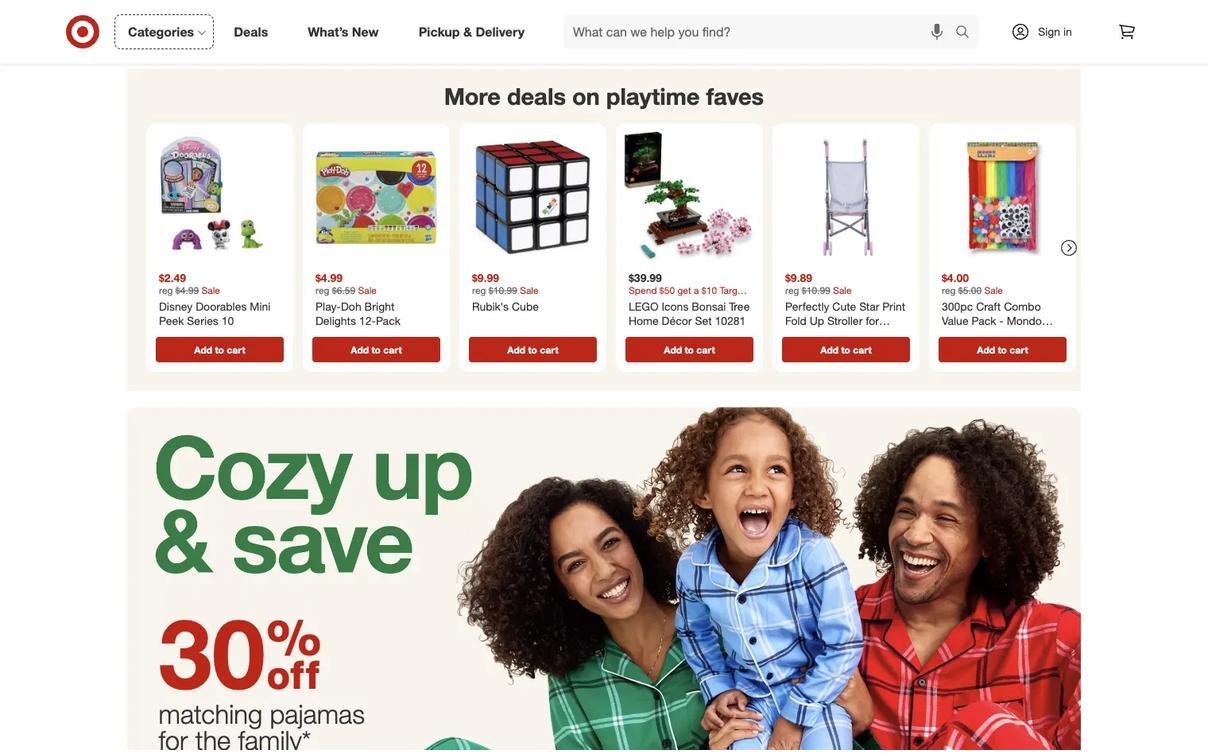 Task type: describe. For each thing, give the bounding box(es) containing it.
add to cart button for lego icons bonsai tree home décor set 10281
[[626, 337, 754, 363]]

categories
[[128, 24, 194, 39]]

add to cart button for 300pc craft combo value pack - mondo llama™
[[939, 337, 1067, 363]]

pajamas
[[270, 699, 365, 731]]

tree
[[729, 300, 750, 314]]

12-
[[359, 314, 376, 328]]

series
[[187, 314, 218, 328]]

disney doorables mini peek series 10 image
[[153, 130, 287, 265]]

cozy up & save image
[[127, 407, 1081, 750]]

family*
[[238, 725, 311, 750]]

to for disney doorables mini peek series 10
[[215, 344, 224, 356]]

cart for disney doorables mini peek series 10
[[227, 344, 245, 356]]

add for rubik's cube
[[507, 344, 526, 356]]

$6.59
[[332, 285, 355, 297]]

10281
[[715, 314, 746, 328]]

cube
[[512, 300, 539, 314]]

What can we help you find? suggestions appear below search field
[[564, 14, 960, 49]]

bright
[[365, 300, 395, 314]]

reg for $9.89
[[785, 285, 799, 297]]

add to cart for 300pc craft combo value pack - mondo llama™
[[977, 344, 1028, 356]]

icons
[[662, 300, 689, 314]]

cart for play-doh bright delights 12-pack
[[383, 344, 402, 356]]

sale for doh
[[358, 285, 377, 297]]

reg for $4.00
[[942, 285, 956, 297]]

30
[[159, 595, 266, 712]]

$39.99
[[629, 271, 662, 285]]

delivery
[[476, 24, 525, 39]]

$10.99 for $9.99
[[489, 285, 517, 297]]

cart for lego icons bonsai tree home décor set 10281
[[697, 344, 715, 356]]

value
[[942, 314, 969, 328]]

pack inside $4.99 reg $6.59 sale play-doh bright delights 12-pack
[[376, 314, 401, 328]]

add to cart button for perfectly cute star print fold up stroller for baby doll
[[782, 337, 910, 363]]

lego
[[629, 300, 659, 314]]

playtime
[[606, 82, 700, 111]]

mini
[[250, 300, 271, 314]]

$4.00 reg $5.00 sale 300pc craft combo value pack - mondo llama™
[[942, 271, 1042, 342]]

sign in link
[[998, 14, 1097, 49]]

$9.89
[[785, 271, 813, 285]]

add for lego icons bonsai tree home décor set 10281
[[664, 344, 682, 356]]

star
[[860, 300, 880, 314]]

rubik's
[[472, 300, 509, 314]]

$4.00
[[942, 271, 969, 285]]

fold
[[785, 314, 807, 328]]

carousel region
[[127, 70, 1081, 407]]

what's new
[[308, 24, 379, 39]]

$4.99 reg $6.59 sale play-doh bright delights 12-pack
[[316, 271, 401, 328]]

30 
[[159, 595, 322, 712]]

doorables
[[196, 300, 247, 314]]

sign
[[1038, 25, 1061, 39]]

rubik's cube image
[[466, 130, 600, 265]]

baby
[[785, 328, 811, 342]]

to for rubik's cube
[[528, 344, 537, 356]]

peek
[[159, 314, 184, 328]]

deals
[[234, 24, 268, 39]]

for inside $9.89 reg $10.99 sale perfectly cute star print fold up stroller for baby doll
[[866, 314, 879, 328]]

combo
[[1004, 300, 1041, 314]]

$2.49 reg $4.99 sale disney doorables mini peek series 10
[[159, 271, 271, 328]]

to for perfectly cute star print fold up stroller for baby doll
[[841, 344, 851, 356]]

cute
[[833, 300, 856, 314]]

add to cart button for play-doh bright delights 12-pack
[[312, 337, 440, 363]]

more deals on playtime faves
[[444, 82, 764, 111]]

&
[[463, 24, 472, 39]]

deals
[[507, 82, 566, 111]]

add to cart for play-doh bright delights 12-pack
[[351, 344, 402, 356]]



Task type: vqa. For each thing, say whether or not it's contained in the screenshot.
2nd "SALE" from the right
yes



Task type: locate. For each thing, give the bounding box(es) containing it.
matching pajamas for the family*
[[159, 699, 365, 750]]

6 to from the left
[[998, 344, 1007, 356]]

sale inside $2.49 reg $4.99 sale disney doorables mini peek series 10
[[201, 285, 220, 297]]

sale inside $9.99 reg $10.99 sale rubik's cube
[[520, 285, 539, 297]]

$4.99 up play-
[[316, 271, 343, 285]]

lego icons bonsai tree home décor set 10281
[[629, 300, 750, 328]]

pack inside $4.00 reg $5.00 sale 300pc craft combo value pack - mondo llama™
[[972, 314, 996, 328]]

stroller
[[828, 314, 863, 328]]

$4.99
[[316, 271, 343, 285], [176, 285, 199, 297]]

1 pack from the left
[[376, 314, 401, 328]]

6 add to cart button from the left
[[939, 337, 1067, 363]]

10
[[222, 314, 234, 328]]

to for play-doh bright delights 12-pack
[[372, 344, 381, 356]]

4 cart from the left
[[697, 344, 715, 356]]

to down cube
[[528, 344, 537, 356]]

3 to from the left
[[528, 344, 537, 356]]

3 reg from the left
[[472, 285, 486, 297]]

sale inside $9.89 reg $10.99 sale perfectly cute star print fold up stroller for baby doll
[[833, 285, 852, 297]]

3 sale from the left
[[520, 285, 539, 297]]

6 add to cart from the left
[[977, 344, 1028, 356]]

4 to from the left
[[685, 344, 694, 356]]

-
[[1000, 314, 1004, 328]]

0 horizontal spatial for
[[159, 725, 188, 750]]

sale
[[201, 285, 220, 297], [358, 285, 377, 297], [520, 285, 539, 297], [833, 285, 852, 297], [985, 285, 1003, 297]]

reg inside $9.89 reg $10.99 sale perfectly cute star print fold up stroller for baby doll
[[785, 285, 799, 297]]

the
[[195, 725, 231, 750]]

reg inside $9.99 reg $10.99 sale rubik's cube
[[472, 285, 486, 297]]

sale for cube
[[520, 285, 539, 297]]

0 horizontal spatial $10.99
[[489, 285, 517, 297]]

to down stroller
[[841, 344, 851, 356]]

5 reg from the left
[[942, 285, 956, 297]]

1 to from the left
[[215, 344, 224, 356]]

1 reg from the left
[[159, 285, 173, 297]]

search
[[948, 25, 987, 41]]

4 reg from the left
[[785, 285, 799, 297]]

doh
[[341, 300, 361, 314]]

to for 300pc craft combo value pack - mondo llama™
[[998, 344, 1007, 356]]

cart for 300pc craft combo value pack - mondo llama™
[[1010, 344, 1028, 356]]

pack left -
[[972, 314, 996, 328]]

sale up the bright
[[358, 285, 377, 297]]

0 horizontal spatial $4.99
[[176, 285, 199, 297]]

add to cart down -
[[977, 344, 1028, 356]]

sale up cute
[[833, 285, 852, 297]]

4 sale from the left
[[833, 285, 852, 297]]

4 add to cart button from the left
[[626, 337, 754, 363]]

to
[[215, 344, 224, 356], [372, 344, 381, 356], [528, 344, 537, 356], [685, 344, 694, 356], [841, 344, 851, 356], [998, 344, 1007, 356]]

pack
[[376, 314, 401, 328], [972, 314, 996, 328]]

reg up disney
[[159, 285, 173, 297]]

6 cart from the left
[[1010, 344, 1028, 356]]

reg
[[159, 285, 173, 297], [316, 285, 330, 297], [472, 285, 486, 297], [785, 285, 799, 297], [942, 285, 956, 297]]

pack right doh in the top of the page
[[376, 314, 401, 328]]

$10.99 for $9.89
[[802, 285, 831, 297]]

add to cart for rubik's cube
[[507, 344, 559, 356]]


[[266, 595, 322, 712]]

add to cart for disney doorables mini peek series 10
[[194, 344, 245, 356]]

add
[[194, 344, 212, 356], [351, 344, 369, 356], [507, 344, 526, 356], [664, 344, 682, 356], [821, 344, 839, 356], [977, 344, 995, 356]]

add to cart button for rubik's cube
[[469, 337, 597, 363]]

pickup & delivery
[[419, 24, 525, 39]]

set
[[695, 314, 712, 328]]

300pc
[[942, 300, 973, 314]]

for left the
[[159, 725, 188, 750]]

2 $10.99 from the left
[[802, 285, 831, 297]]

1 add to cart button from the left
[[156, 337, 284, 363]]

1 add from the left
[[194, 344, 212, 356]]

sale for doorables
[[201, 285, 220, 297]]

0 vertical spatial for
[[866, 314, 879, 328]]

add down cube
[[507, 344, 526, 356]]

6 add from the left
[[977, 344, 995, 356]]

faves
[[706, 82, 764, 111]]

$10.99 up perfectly
[[802, 285, 831, 297]]

perfectly
[[785, 300, 830, 314]]

décor
[[662, 314, 692, 328]]

4 add from the left
[[664, 344, 682, 356]]

perfectly cute star print fold up stroller for baby doll image
[[779, 130, 913, 265]]

reg inside $2.49 reg $4.99 sale disney doorables mini peek series 10
[[159, 285, 173, 297]]

add to cart down cube
[[507, 344, 559, 356]]

sale for craft
[[985, 285, 1003, 297]]

add down décor
[[664, 344, 682, 356]]

add to cart button for disney doorables mini peek series 10
[[156, 337, 284, 363]]

add for perfectly cute star print fold up stroller for baby doll
[[821, 344, 839, 356]]

pickup & delivery link
[[405, 14, 545, 49]]

sale up cube
[[520, 285, 539, 297]]

add for play-doh bright delights 12-pack
[[351, 344, 369, 356]]

cart for perfectly cute star print fold up stroller for baby doll
[[853, 344, 872, 356]]

1 horizontal spatial $4.99
[[316, 271, 343, 285]]

add down series at the left
[[194, 344, 212, 356]]

add to cart button down décor
[[626, 337, 754, 363]]

1 horizontal spatial pack
[[972, 314, 996, 328]]

2 add to cart button from the left
[[312, 337, 440, 363]]

2 reg from the left
[[316, 285, 330, 297]]

2 add to cart from the left
[[351, 344, 402, 356]]

add to cart button down 12-
[[312, 337, 440, 363]]

delights
[[316, 314, 356, 328]]

doll
[[814, 328, 833, 342]]

3 add to cart from the left
[[507, 344, 559, 356]]

3 add from the left
[[507, 344, 526, 356]]

add to cart down 10 at left top
[[194, 344, 245, 356]]

$10.99 inside $9.89 reg $10.99 sale perfectly cute star print fold up stroller for baby doll
[[802, 285, 831, 297]]

$10.99 inside $9.99 reg $10.99 sale rubik's cube
[[489, 285, 517, 297]]

on
[[572, 82, 600, 111]]

play-
[[316, 300, 341, 314]]

home
[[629, 314, 659, 328]]

reg inside $4.99 reg $6.59 sale play-doh bright delights 12-pack
[[316, 285, 330, 297]]

what's
[[308, 24, 349, 39]]

craft
[[976, 300, 1001, 314]]

add to cart for perfectly cute star print fold up stroller for baby doll
[[821, 344, 872, 356]]

to down -
[[998, 344, 1007, 356]]

$9.99 reg $10.99 sale rubik's cube
[[472, 271, 539, 314]]

$10.99 up rubik's
[[489, 285, 517, 297]]

5 add from the left
[[821, 344, 839, 356]]

reg inside $4.00 reg $5.00 sale 300pc craft combo value pack - mondo llama™
[[942, 285, 956, 297]]

sale inside $4.99 reg $6.59 sale play-doh bright delights 12-pack
[[358, 285, 377, 297]]

sale up doorables at the top of page
[[201, 285, 220, 297]]

llama™
[[942, 328, 978, 342]]

for
[[866, 314, 879, 328], [159, 725, 188, 750]]

2 sale from the left
[[358, 285, 377, 297]]

add to cart button
[[156, 337, 284, 363], [312, 337, 440, 363], [469, 337, 597, 363], [626, 337, 754, 363], [782, 337, 910, 363], [939, 337, 1067, 363]]

2 to from the left
[[372, 344, 381, 356]]

300pc craft combo value pack - mondo llama™ image
[[936, 130, 1070, 265]]

reg up rubik's
[[472, 285, 486, 297]]

search button
[[948, 14, 987, 52]]

0 horizontal spatial pack
[[376, 314, 401, 328]]

5 to from the left
[[841, 344, 851, 356]]

add to cart
[[194, 344, 245, 356], [351, 344, 402, 356], [507, 344, 559, 356], [664, 344, 715, 356], [821, 344, 872, 356], [977, 344, 1028, 356]]

sale for cute
[[833, 285, 852, 297]]

to down décor
[[685, 344, 694, 356]]

5 add to cart button from the left
[[782, 337, 910, 363]]

$9.99
[[472, 271, 499, 285]]

add down 12-
[[351, 344, 369, 356]]

add to cart down 12-
[[351, 344, 402, 356]]

5 add to cart from the left
[[821, 344, 872, 356]]

add to cart for lego icons bonsai tree home décor set 10281
[[664, 344, 715, 356]]

3 cart from the left
[[540, 344, 559, 356]]

add down doll
[[821, 344, 839, 356]]

1 cart from the left
[[227, 344, 245, 356]]

1 horizontal spatial $10.99
[[802, 285, 831, 297]]

$5.00
[[959, 285, 982, 297]]

reg for $2.49
[[159, 285, 173, 297]]

1 sale from the left
[[201, 285, 220, 297]]

to for lego icons bonsai tree home décor set 10281
[[685, 344, 694, 356]]

lego icons bonsai tree home décor set 10281 image
[[622, 130, 757, 265]]

$9.89 reg $10.99 sale perfectly cute star print fold up stroller for baby doll
[[785, 271, 906, 342]]

to down 10 at left top
[[215, 344, 224, 356]]

add to cart button down cube
[[469, 337, 597, 363]]

play-doh bright delights 12-pack image
[[309, 130, 444, 265]]

$10.99
[[489, 285, 517, 297], [802, 285, 831, 297]]

for left print
[[866, 314, 879, 328]]

2 cart from the left
[[383, 344, 402, 356]]

$4.99 up disney
[[176, 285, 199, 297]]

matching
[[159, 699, 263, 731]]

in
[[1064, 25, 1072, 39]]

reg up perfectly
[[785, 285, 799, 297]]

bonsai
[[692, 300, 726, 314]]

add for 300pc craft combo value pack - mondo llama™
[[977, 344, 995, 356]]

add to cart down décor
[[664, 344, 715, 356]]

categories link
[[114, 14, 214, 49]]

1 $10.99 from the left
[[489, 285, 517, 297]]

1 horizontal spatial for
[[866, 314, 879, 328]]

1 add to cart from the left
[[194, 344, 245, 356]]

deals link
[[220, 14, 288, 49]]

add to cart button down 10 at left top
[[156, 337, 284, 363]]

reg up play-
[[316, 285, 330, 297]]

5 sale from the left
[[985, 285, 1003, 297]]

add down llama™ at the top right of page
[[977, 344, 995, 356]]

to down 12-
[[372, 344, 381, 356]]

new
[[352, 24, 379, 39]]

1 vertical spatial for
[[159, 725, 188, 750]]

2 add from the left
[[351, 344, 369, 356]]

reg for $9.99
[[472, 285, 486, 297]]

4 add to cart from the left
[[664, 344, 715, 356]]

cart for rubik's cube
[[540, 344, 559, 356]]

up
[[810, 314, 825, 328]]

what's new link
[[294, 14, 399, 49]]

disney
[[159, 300, 193, 314]]

$2.49
[[159, 271, 186, 285]]

2 pack from the left
[[972, 314, 996, 328]]

add for disney doorables mini peek series 10
[[194, 344, 212, 356]]

add to cart button down -
[[939, 337, 1067, 363]]

more
[[444, 82, 501, 111]]

reg up 300pc
[[942, 285, 956, 297]]

reg for $4.99
[[316, 285, 330, 297]]

mondo
[[1007, 314, 1042, 328]]

5 cart from the left
[[853, 344, 872, 356]]

$4.99 inside $2.49 reg $4.99 sale disney doorables mini peek series 10
[[176, 285, 199, 297]]

sale up the craft
[[985, 285, 1003, 297]]

cart
[[227, 344, 245, 356], [383, 344, 402, 356], [540, 344, 559, 356], [697, 344, 715, 356], [853, 344, 872, 356], [1010, 344, 1028, 356]]

sale inside $4.00 reg $5.00 sale 300pc craft combo value pack - mondo llama™
[[985, 285, 1003, 297]]

3 add to cart button from the left
[[469, 337, 597, 363]]

for inside matching pajamas for the family*
[[159, 725, 188, 750]]

add to cart button down stroller
[[782, 337, 910, 363]]

add to cart down doll
[[821, 344, 872, 356]]

sign in
[[1038, 25, 1072, 39]]

pickup
[[419, 24, 460, 39]]

print
[[883, 300, 906, 314]]

$4.99 inside $4.99 reg $6.59 sale play-doh bright delights 12-pack
[[316, 271, 343, 285]]



